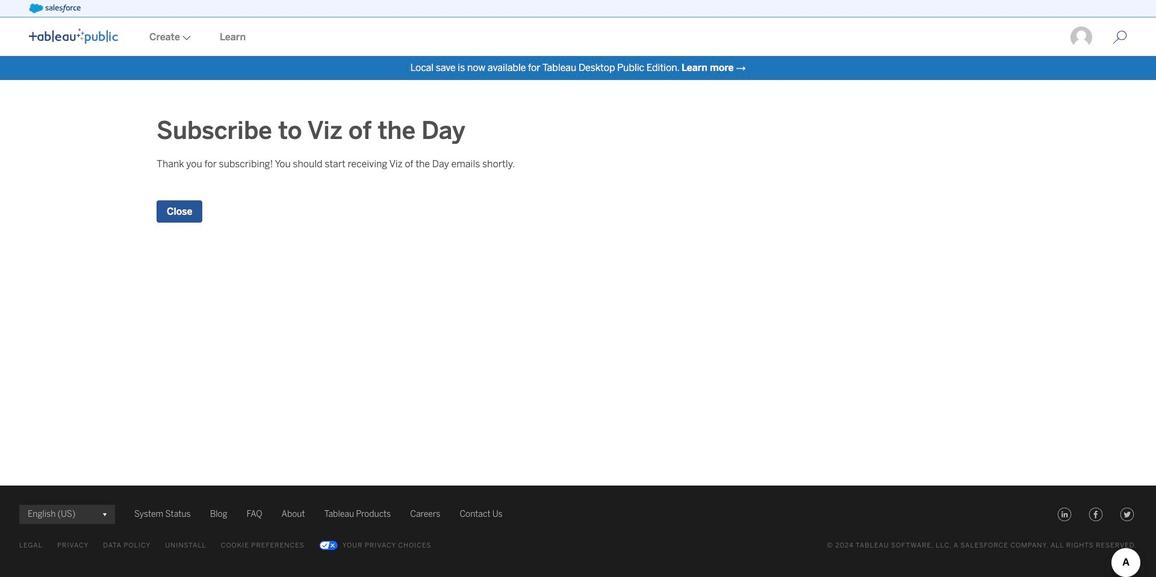 Task type: describe. For each thing, give the bounding box(es) containing it.
logo image
[[29, 28, 118, 44]]

create image
[[180, 36, 191, 40]]



Task type: locate. For each thing, give the bounding box(es) containing it.
dirk.hardpeck image
[[1069, 25, 1093, 49]]

salesforce logo image
[[29, 4, 81, 13]]

selected language element
[[28, 505, 107, 524]]

go to search image
[[1098, 30, 1142, 45]]



Task type: vqa. For each thing, say whether or not it's contained in the screenshot.
2nd WORKBOOK THUMBNAIL from the left
no



